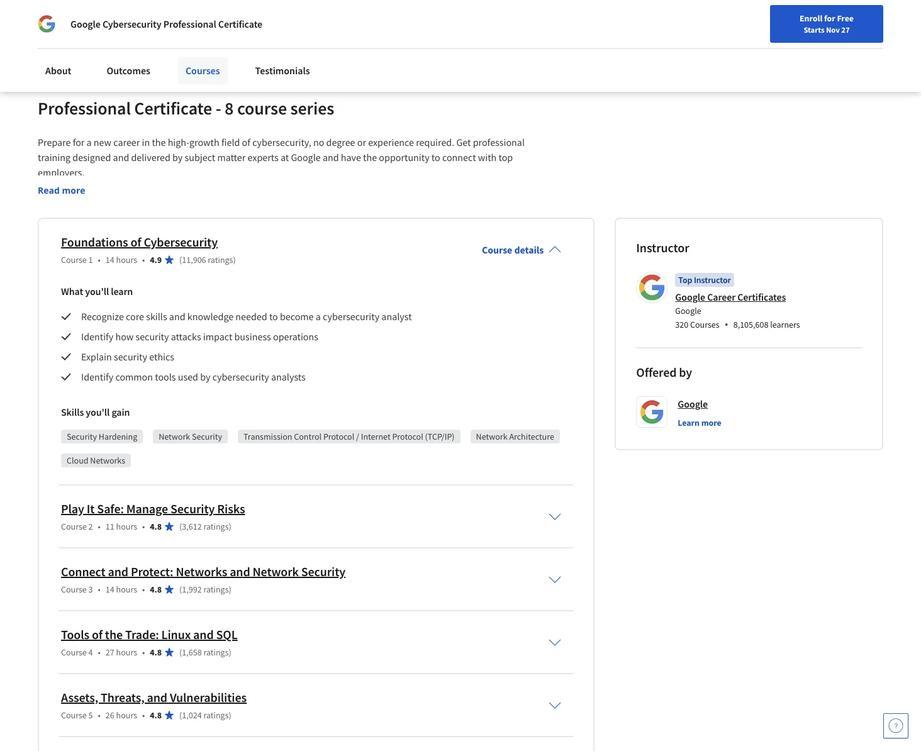Task type: locate. For each thing, give the bounding box(es) containing it.
hours right 26
[[116, 710, 137, 721]]

of right field
[[242, 136, 250, 149]]

analyst
[[382, 310, 412, 323]]

recognize core skills and knowledge needed to become a cybersecurity analyst
[[81, 310, 412, 323]]

4 ( from the top
[[179, 647, 182, 659]]

5 ( from the top
[[179, 710, 182, 721]]

0 horizontal spatial network
[[159, 431, 190, 443]]

what
[[61, 285, 83, 298]]

attacks
[[171, 331, 201, 343]]

0 vertical spatial 14
[[106, 254, 114, 266]]

1 vertical spatial a
[[316, 310, 321, 323]]

learn
[[678, 417, 700, 429]]

certificate
[[218, 18, 263, 30], [134, 97, 212, 120]]

of up course 1 • 14 hours • at the top left
[[131, 234, 141, 250]]

needed
[[236, 310, 267, 323]]

0 vertical spatial professional
[[163, 18, 216, 30]]

1 horizontal spatial networks
[[176, 564, 227, 580]]

a
[[87, 136, 92, 149], [316, 310, 321, 323]]

14 for connect
[[106, 584, 114, 596]]

ratings for connect and protect: networks and network security
[[204, 584, 229, 596]]

1 horizontal spatial courses
[[690, 319, 720, 331]]

you'll left the learn
[[85, 285, 109, 298]]

and down degree
[[323, 151, 339, 164]]

identify up "explain"
[[81, 331, 113, 343]]

in left your at top left
[[179, 19, 187, 32]]

more inside prepare for a new career in the high-growth field of cybersecurity, no degree or experience required. get professional training designed and delivered by subject matter experts at google and have the opportunity to connect with top employers. read more
[[62, 185, 85, 197]]

it
[[85, 19, 91, 32]]

google inside prepare for a new career in the high-growth field of cybersecurity, no degree or experience required. get professional training designed and delivered by subject matter experts at google and have the opportunity to connect with top employers. read more
[[291, 151, 321, 164]]

of up course 4 • 27 hours •
[[92, 627, 103, 643]]

networks up ( 1,992 ratings )
[[176, 564, 227, 580]]

ratings for assets, threats, and vulnerabilities
[[204, 710, 229, 721]]

the up course 4 • 27 hours •
[[105, 627, 123, 643]]

0 vertical spatial 27
[[842, 25, 850, 35]]

1
[[89, 254, 93, 266]]

become
[[280, 310, 314, 323]]

courses right 320
[[690, 319, 720, 331]]

testimonials
[[255, 64, 310, 77]]

for
[[825, 13, 836, 24], [73, 136, 85, 149]]

more down employers.
[[62, 185, 85, 197]]

google career certificates link
[[676, 291, 786, 304]]

and
[[161, 19, 177, 32], [113, 151, 129, 164], [323, 151, 339, 164], [169, 310, 185, 323], [108, 564, 128, 580], [230, 564, 250, 580], [193, 627, 214, 643], [147, 690, 167, 706]]

14 right 3
[[106, 584, 114, 596]]

) down vulnerabilities
[[229, 710, 231, 721]]

ratings right 11,906
[[208, 254, 233, 266]]

starts
[[804, 25, 825, 35]]

4.8 for manage
[[150, 521, 162, 533]]

ratings down sql
[[204, 647, 229, 659]]

protocol right internet on the left bottom of the page
[[392, 431, 423, 443]]

transmission
[[244, 431, 292, 443]]

1 horizontal spatial certificate
[[218, 18, 263, 30]]

1 vertical spatial for
[[73, 136, 85, 149]]

identify down "explain"
[[81, 371, 113, 383]]

(
[[179, 254, 182, 266], [179, 521, 182, 533], [179, 584, 182, 596], [179, 647, 182, 659], [179, 710, 182, 721]]

2 ( from the top
[[179, 521, 182, 533]]

) for assets, threats, and vulnerabilities
[[229, 710, 231, 721]]

5 hours from the top
[[116, 710, 137, 721]]

1 vertical spatial certificate
[[134, 97, 212, 120]]

4.8 down play it safe: manage security risks
[[150, 521, 162, 533]]

0 vertical spatial you'll
[[85, 285, 109, 298]]

( down assets, threats, and vulnerabilities at the bottom left of the page
[[179, 710, 182, 721]]

or
[[357, 136, 366, 149]]

offered
[[637, 365, 677, 380]]

in up delivered
[[142, 136, 150, 149]]

connect and protect: networks and network security
[[61, 564, 346, 580]]

0 vertical spatial the
[[152, 136, 166, 149]]

( right 4.9
[[179, 254, 182, 266]]

( for and
[[179, 710, 182, 721]]

of for the
[[92, 627, 103, 643]]

4 4.8 from the top
[[150, 710, 162, 721]]

27 inside enroll for free starts nov 27
[[842, 25, 850, 35]]

0 vertical spatial courses
[[186, 64, 220, 77]]

hours down trade:
[[116, 647, 137, 659]]

2 horizontal spatial network
[[476, 431, 508, 443]]

google left social
[[70, 18, 101, 30]]

0 horizontal spatial in
[[142, 136, 150, 149]]

2
[[89, 521, 93, 533]]

3 hours from the top
[[116, 584, 137, 596]]

0 vertical spatial more
[[62, 185, 85, 197]]

0 horizontal spatial by
[[172, 151, 183, 164]]

0 horizontal spatial for
[[73, 136, 85, 149]]

skills
[[146, 310, 167, 323]]

top
[[679, 275, 693, 286]]

0 horizontal spatial protocol
[[323, 431, 355, 443]]

0 vertical spatial to
[[432, 151, 440, 164]]

1 horizontal spatial in
[[179, 19, 187, 32]]

professional right media
[[163, 18, 216, 30]]

experts
[[248, 151, 279, 164]]

2 vertical spatial the
[[105, 627, 123, 643]]

27
[[842, 25, 850, 35], [106, 647, 114, 659]]

1 vertical spatial more
[[702, 417, 722, 429]]

1 vertical spatial 14
[[106, 584, 114, 596]]

by inside prepare for a new career in the high-growth field of cybersecurity, no degree or experience required. get professional training designed and delivered by subject matter experts at google and have the opportunity to connect with top employers. read more
[[172, 151, 183, 164]]

ratings down vulnerabilities
[[204, 710, 229, 721]]

protocol left "/"
[[323, 431, 355, 443]]

gain
[[112, 406, 130, 419]]

0 horizontal spatial certificate
[[134, 97, 212, 120]]

1 vertical spatial identify
[[81, 371, 113, 383]]

professional up new
[[38, 97, 131, 120]]

2 vertical spatial of
[[92, 627, 103, 643]]

) down connect and protect: networks and network security link
[[229, 584, 231, 596]]

• down trade:
[[142, 647, 145, 659]]

tools of the trade: linux and sql link
[[61, 627, 238, 643]]

) down risks
[[229, 521, 231, 533]]

courses up -
[[186, 64, 220, 77]]

course 2 • 11 hours •
[[61, 521, 145, 533]]

for for enroll
[[825, 13, 836, 24]]

( down 'play it safe: manage security risks' link
[[179, 521, 182, 533]]

course left 3
[[61, 584, 87, 596]]

( 3,612 ratings )
[[179, 521, 231, 533]]

0 horizontal spatial a
[[87, 136, 92, 149]]

course
[[482, 244, 513, 256], [61, 254, 87, 266], [61, 521, 87, 533], [61, 584, 87, 596], [61, 647, 87, 659], [61, 710, 87, 721]]

the down or
[[363, 151, 377, 164]]

to right needed
[[269, 310, 278, 323]]

by right used
[[200, 371, 211, 383]]

1 horizontal spatial the
[[152, 136, 166, 149]]

1 horizontal spatial instructor
[[694, 275, 731, 286]]

skills
[[61, 406, 84, 419]]

play it safe: manage security risks
[[61, 501, 245, 517]]

google down top
[[676, 291, 706, 304]]

by right offered
[[679, 365, 692, 380]]

26
[[106, 710, 114, 721]]

1,658
[[182, 647, 202, 659]]

1 horizontal spatial to
[[432, 151, 440, 164]]

2 4.8 from the top
[[150, 584, 162, 596]]

2 protocol from the left
[[392, 431, 423, 443]]

google cybersecurity professional certificate
[[70, 18, 263, 30]]

for up designed
[[73, 136, 85, 149]]

2 horizontal spatial of
[[242, 136, 250, 149]]

1 vertical spatial networks
[[176, 564, 227, 580]]

cybersecurity down 'business'
[[213, 371, 269, 383]]

1 horizontal spatial protocol
[[392, 431, 423, 443]]

course left details
[[482, 244, 513, 256]]

14 right 1
[[106, 254, 114, 266]]

0 vertical spatial identify
[[81, 331, 113, 343]]

you'll left gain
[[86, 406, 110, 419]]

read more button
[[38, 184, 85, 197]]

1 vertical spatial in
[[142, 136, 150, 149]]

identify for identify how security attacks impact business operations
[[81, 331, 113, 343]]

) down sql
[[229, 647, 231, 659]]

1 vertical spatial security
[[114, 351, 147, 363]]

of for cybersecurity
[[131, 234, 141, 250]]

hours for protect:
[[116, 584, 137, 596]]

foundations of cybersecurity link
[[61, 234, 218, 250]]

course left 5
[[61, 710, 87, 721]]

• left 8,105,608 at the right top
[[725, 318, 729, 332]]

instructor up "career"
[[694, 275, 731, 286]]

google link
[[678, 397, 708, 412]]

1 vertical spatial to
[[269, 310, 278, 323]]

for up the 'nov'
[[825, 13, 836, 24]]

you'll
[[85, 285, 109, 298], [86, 406, 110, 419]]

) right 11,906
[[233, 254, 236, 266]]

1 horizontal spatial 27
[[842, 25, 850, 35]]

0 horizontal spatial more
[[62, 185, 85, 197]]

to inside prepare for a new career in the high-growth field of cybersecurity, no degree or experience required. get professional training designed and delivered by subject matter experts at google and have the opportunity to connect with top employers. read more
[[432, 151, 440, 164]]

2 14 from the top
[[106, 584, 114, 596]]

2 identify from the top
[[81, 371, 113, 383]]

identify common tools used by cybersecurity analysts
[[81, 371, 306, 383]]

hours right 11
[[116, 521, 137, 533]]

4.8 down tools of the trade: linux and sql
[[150, 647, 162, 659]]

0 vertical spatial certificate
[[218, 18, 263, 30]]

free
[[837, 13, 854, 24]]

• down protect:
[[142, 584, 145, 596]]

1 vertical spatial courses
[[690, 319, 720, 331]]

course details button
[[472, 226, 572, 274]]

enroll
[[800, 13, 823, 24]]

and right media
[[161, 19, 177, 32]]

1 vertical spatial the
[[363, 151, 377, 164]]

degree
[[326, 136, 355, 149]]

( down connect and protect: networks and network security
[[179, 584, 182, 596]]

performance
[[211, 19, 265, 32]]

1 horizontal spatial cybersecurity
[[323, 310, 380, 323]]

certificate left review
[[218, 18, 263, 30]]

to down 'required.'
[[432, 151, 440, 164]]

high-
[[168, 136, 189, 149]]

course left 4
[[61, 647, 87, 659]]

control
[[294, 431, 322, 443]]

in
[[179, 19, 187, 32], [142, 136, 150, 149]]

1 hours from the top
[[116, 254, 137, 266]]

1 vertical spatial instructor
[[694, 275, 731, 286]]

1 vertical spatial 27
[[106, 647, 114, 659]]

0 vertical spatial of
[[242, 136, 250, 149]]

1 ( from the top
[[179, 254, 182, 266]]

course for play it safe: manage security risks
[[61, 521, 87, 533]]

4.8 down assets, threats, and vulnerabilities link
[[150, 710, 162, 721]]

cybersecurity up 11,906
[[144, 234, 218, 250]]

0 horizontal spatial cybersecurity
[[213, 371, 269, 383]]

0 horizontal spatial of
[[92, 627, 103, 643]]

1 4.8 from the top
[[150, 521, 162, 533]]

delivered
[[131, 151, 170, 164]]

0 horizontal spatial 27
[[106, 647, 114, 659]]

1 protocol from the left
[[323, 431, 355, 443]]

you'll for learn
[[85, 285, 109, 298]]

cybersecurity left analyst
[[323, 310, 380, 323]]

security down skills
[[136, 331, 169, 343]]

0 vertical spatial for
[[825, 13, 836, 24]]

certificate up high-
[[134, 97, 212, 120]]

1 14 from the top
[[106, 254, 114, 266]]

identify
[[81, 331, 113, 343], [81, 371, 113, 383]]

knowledge
[[187, 310, 234, 323]]

cybersecurity right it
[[103, 18, 162, 30]]

cybersecurity
[[103, 18, 162, 30], [144, 234, 218, 250]]

course for connect and protect: networks and network security
[[61, 584, 87, 596]]

social
[[106, 19, 131, 32]]

) for play it safe: manage security risks
[[229, 521, 231, 533]]

coursera career certificate image
[[646, 0, 855, 70]]

)
[[233, 254, 236, 266], [229, 521, 231, 533], [229, 584, 231, 596], [229, 647, 231, 659], [229, 710, 231, 721]]

hours down foundations of cybersecurity
[[116, 254, 137, 266]]

of inside prepare for a new career in the high-growth field of cybersecurity, no degree or experience required. get professional training designed and delivered by subject matter experts at google and have the opportunity to connect with top employers. read more
[[242, 136, 250, 149]]

instructor
[[637, 240, 690, 256], [694, 275, 731, 286]]

0 horizontal spatial to
[[269, 310, 278, 323]]

review
[[267, 19, 295, 32]]

the up delivered
[[152, 136, 166, 149]]

• inside top instructor google career certificates google 320 courses • 8,105,608 learners
[[725, 318, 729, 332]]

1 horizontal spatial professional
[[163, 18, 216, 30]]

0 vertical spatial cybersecurity
[[323, 310, 380, 323]]

3
[[89, 584, 93, 596]]

courses link
[[178, 57, 228, 84]]

1 vertical spatial you'll
[[86, 406, 110, 419]]

1 horizontal spatial for
[[825, 13, 836, 24]]

menu item
[[657, 13, 738, 54]]

1 vertical spatial of
[[131, 234, 141, 250]]

cloud
[[67, 455, 88, 467]]

4.8 for vulnerabilities
[[150, 710, 162, 721]]

4.9
[[150, 254, 162, 266]]

0 vertical spatial networks
[[90, 455, 125, 467]]

1 vertical spatial professional
[[38, 97, 131, 120]]

for inside prepare for a new career in the high-growth field of cybersecurity, no degree or experience required. get professional training designed and delivered by subject matter experts at google and have the opportunity to connect with top employers. read more
[[73, 136, 85, 149]]

1 horizontal spatial more
[[702, 417, 722, 429]]

4.8 down protect:
[[150, 584, 162, 596]]

course 5 • 26 hours •
[[61, 710, 145, 721]]

for inside enroll for free starts nov 27
[[825, 13, 836, 24]]

1,024
[[182, 710, 202, 721]]

1 horizontal spatial a
[[316, 310, 321, 323]]

5
[[89, 710, 93, 721]]

and right threats,
[[147, 690, 167, 706]]

security up common
[[114, 351, 147, 363]]

2 hours from the top
[[116, 521, 137, 533]]

google image
[[38, 15, 55, 33]]

nov
[[826, 25, 840, 35]]

to
[[432, 151, 440, 164], [269, 310, 278, 323]]

0 vertical spatial a
[[87, 136, 92, 149]]

ratings for foundations of cybersecurity
[[208, 254, 233, 266]]

( for safe:
[[179, 521, 182, 533]]

it
[[87, 501, 95, 517]]

a left new
[[87, 136, 92, 149]]

courses inside top instructor google career certificates google 320 courses • 8,105,608 learners
[[690, 319, 720, 331]]

None search field
[[179, 8, 412, 33]]

( down linux
[[179, 647, 182, 659]]

27 down free
[[842, 25, 850, 35]]

a right become
[[316, 310, 321, 323]]

1 identify from the top
[[81, 331, 113, 343]]

1 horizontal spatial of
[[131, 234, 141, 250]]

ratings for tools of the trade: linux and sql
[[204, 647, 229, 659]]

ratings down risks
[[204, 521, 229, 533]]

ratings down connect and protect: networks and network security
[[204, 584, 229, 596]]

3 ( from the top
[[179, 584, 182, 596]]

course 4 • 27 hours •
[[61, 647, 145, 659]]

hours down protect:
[[116, 584, 137, 596]]

career
[[708, 291, 736, 304]]

business
[[234, 331, 271, 343]]

prepare
[[38, 136, 71, 149]]

course left 1
[[61, 254, 87, 266]]

more right learn
[[702, 417, 722, 429]]

networks down the security hardening
[[90, 455, 125, 467]]

course left the 2
[[61, 521, 87, 533]]

3 4.8 from the top
[[150, 647, 162, 659]]

4 hours from the top
[[116, 647, 137, 659]]

0 vertical spatial in
[[179, 19, 187, 32]]

google down no
[[291, 151, 321, 164]]

cybersecurity
[[323, 310, 380, 323], [213, 371, 269, 383]]

training
[[38, 151, 71, 164]]

0 horizontal spatial courses
[[186, 64, 220, 77]]

instructor up top
[[637, 240, 690, 256]]

by down high-
[[172, 151, 183, 164]]

27 right 4
[[106, 647, 114, 659]]

top
[[499, 151, 513, 164]]

0 horizontal spatial instructor
[[637, 240, 690, 256]]



Task type: vqa. For each thing, say whether or not it's contained in the screenshot.


Task type: describe. For each thing, give the bounding box(es) containing it.
(tcp/ip)
[[425, 431, 455, 443]]

prepare for a new career in the high-growth field of cybersecurity, no degree or experience required. get professional training designed and delivered by subject matter experts at google and have the opportunity to connect with top employers. read more
[[38, 136, 527, 197]]

foundations of cybersecurity
[[61, 234, 218, 250]]

foundations
[[61, 234, 128, 250]]

hours for the
[[116, 647, 137, 659]]

risks
[[217, 501, 245, 517]]

1 horizontal spatial by
[[200, 371, 211, 383]]

identify how security attacks impact business operations
[[81, 331, 318, 343]]

what you'll learn
[[61, 285, 133, 298]]

field
[[221, 136, 240, 149]]

( for protect:
[[179, 584, 182, 596]]

and right skills
[[169, 310, 185, 323]]

( for the
[[179, 647, 182, 659]]

• right 3
[[98, 584, 101, 596]]

no
[[313, 136, 324, 149]]

google up learn
[[678, 398, 708, 411]]

( 11,906 ratings )
[[179, 254, 236, 266]]

• down assets, threats, and vulnerabilities at the bottom left of the page
[[142, 710, 145, 721]]

• right 5
[[98, 710, 101, 721]]

learn more button
[[678, 417, 722, 429]]

a inside prepare for a new career in the high-growth field of cybersecurity, no degree or experience required. get professional training designed and delivered by subject matter experts at google and have the opportunity to connect with top employers. read more
[[87, 136, 92, 149]]

0 horizontal spatial the
[[105, 627, 123, 643]]

3,612
[[182, 521, 202, 533]]

learn
[[111, 285, 133, 298]]

( 1,024 ratings )
[[179, 710, 231, 721]]

( 1,992 ratings )
[[179, 584, 231, 596]]

course for assets, threats, and vulnerabilities
[[61, 710, 87, 721]]

and up ( 1,658 ratings )
[[193, 627, 214, 643]]

at
[[281, 151, 289, 164]]

8,105,608
[[734, 319, 769, 331]]

courses inside 'link'
[[186, 64, 220, 77]]

google up 320
[[676, 305, 702, 317]]

( for cybersecurity
[[179, 254, 182, 266]]

-
[[216, 97, 221, 120]]

ratings for play it safe: manage security risks
[[204, 521, 229, 533]]

in inside prepare for a new career in the high-growth field of cybersecurity, no degree or experience required. get professional training designed and delivered by subject matter experts at google and have the opportunity to connect with top employers. read more
[[142, 136, 150, 149]]

play
[[61, 501, 84, 517]]

course inside the course details dropdown button
[[482, 244, 513, 256]]

with
[[478, 151, 497, 164]]

1 vertical spatial cybersecurity
[[144, 234, 218, 250]]

0 vertical spatial security
[[136, 331, 169, 343]]

coursera image
[[15, 10, 95, 30]]

network for network architecture
[[476, 431, 508, 443]]

get
[[457, 136, 471, 149]]

safe:
[[97, 501, 124, 517]]

• left 4.9
[[142, 254, 145, 266]]

explain
[[81, 351, 112, 363]]

operations
[[273, 331, 318, 343]]

media
[[133, 19, 159, 32]]

4
[[89, 647, 93, 659]]

cybersecurity,
[[252, 136, 311, 149]]

on
[[93, 19, 104, 32]]

new
[[94, 136, 111, 149]]

matter
[[217, 151, 246, 164]]

2 horizontal spatial the
[[363, 151, 377, 164]]

) for connect and protect: networks and network security
[[229, 584, 231, 596]]

1 horizontal spatial network
[[253, 564, 299, 580]]

and up course 3 • 14 hours •
[[108, 564, 128, 580]]

4.8 for trade:
[[150, 647, 162, 659]]

course details
[[482, 244, 544, 256]]

career
[[113, 136, 140, 149]]

protect:
[[131, 564, 173, 580]]

employers.
[[38, 166, 85, 179]]

google career certificates image
[[638, 274, 666, 302]]

course for foundations of cybersecurity
[[61, 254, 87, 266]]

0 vertical spatial instructor
[[637, 240, 690, 256]]

about link
[[38, 57, 79, 84]]

subject
[[185, 151, 215, 164]]

sql
[[216, 627, 238, 643]]

have
[[341, 151, 361, 164]]

) for foundations of cybersecurity
[[233, 254, 236, 266]]

hardening
[[99, 431, 137, 443]]

identify for identify common tools used by cybersecurity analysts
[[81, 371, 113, 383]]

0 vertical spatial cybersecurity
[[103, 18, 162, 30]]

connect
[[61, 564, 106, 580]]

8
[[225, 97, 234, 120]]

hours for cybersecurity
[[116, 254, 137, 266]]

4.8 for networks
[[150, 584, 162, 596]]

1 vertical spatial cybersecurity
[[213, 371, 269, 383]]

more inside button
[[702, 417, 722, 429]]

connect
[[442, 151, 476, 164]]

architecture
[[509, 431, 554, 443]]

you'll for gain
[[86, 406, 110, 419]]

course 1 • 14 hours •
[[61, 254, 145, 266]]

explain security ethics
[[81, 351, 174, 363]]

play it safe: manage security risks link
[[61, 501, 245, 517]]

internet
[[361, 431, 391, 443]]

• right the 2
[[98, 521, 101, 533]]

• right 1
[[98, 254, 101, 266]]

growth
[[189, 136, 219, 149]]

enroll for free starts nov 27
[[800, 13, 854, 35]]

cloud networks
[[67, 455, 125, 467]]

and up ( 1,992 ratings )
[[230, 564, 250, 580]]

instructor inside top instructor google career certificates google 320 courses • 8,105,608 learners
[[694, 275, 731, 286]]

network security
[[159, 431, 222, 443]]

trade:
[[125, 627, 159, 643]]

outcomes
[[107, 64, 150, 77]]

course 3 • 14 hours •
[[61, 584, 145, 596]]

hours for and
[[116, 710, 137, 721]]

transmission control protocol / internet protocol (tcp/ip)
[[244, 431, 455, 443]]

assets,
[[61, 690, 98, 706]]

11
[[106, 521, 114, 533]]

impact
[[203, 331, 232, 343]]

manage
[[126, 501, 168, 517]]

course for tools of the trade: linux and sql
[[61, 647, 87, 659]]

recognize
[[81, 310, 124, 323]]

used
[[178, 371, 198, 383]]

help center image
[[889, 719, 904, 734]]

) for tools of the trade: linux and sql
[[229, 647, 231, 659]]

0 horizontal spatial networks
[[90, 455, 125, 467]]

professional certificate - 8 course series
[[38, 97, 334, 120]]

• right 4
[[98, 647, 101, 659]]

hours for safe:
[[116, 521, 137, 533]]

network for network security
[[159, 431, 190, 443]]

vulnerabilities
[[170, 690, 247, 706]]

0 horizontal spatial professional
[[38, 97, 131, 120]]

core
[[126, 310, 144, 323]]

and down career
[[113, 151, 129, 164]]

14 for foundations
[[106, 254, 114, 266]]

skills you'll gain
[[61, 406, 130, 419]]

offered by
[[637, 365, 692, 380]]

opportunity
[[379, 151, 430, 164]]

for for prepare
[[73, 136, 85, 149]]

assets, threats, and vulnerabilities link
[[61, 690, 247, 706]]

learn more
[[678, 417, 722, 429]]

2 horizontal spatial by
[[679, 365, 692, 380]]

11,906
[[182, 254, 206, 266]]

• down 'manage'
[[142, 521, 145, 533]]

details
[[515, 244, 544, 256]]



